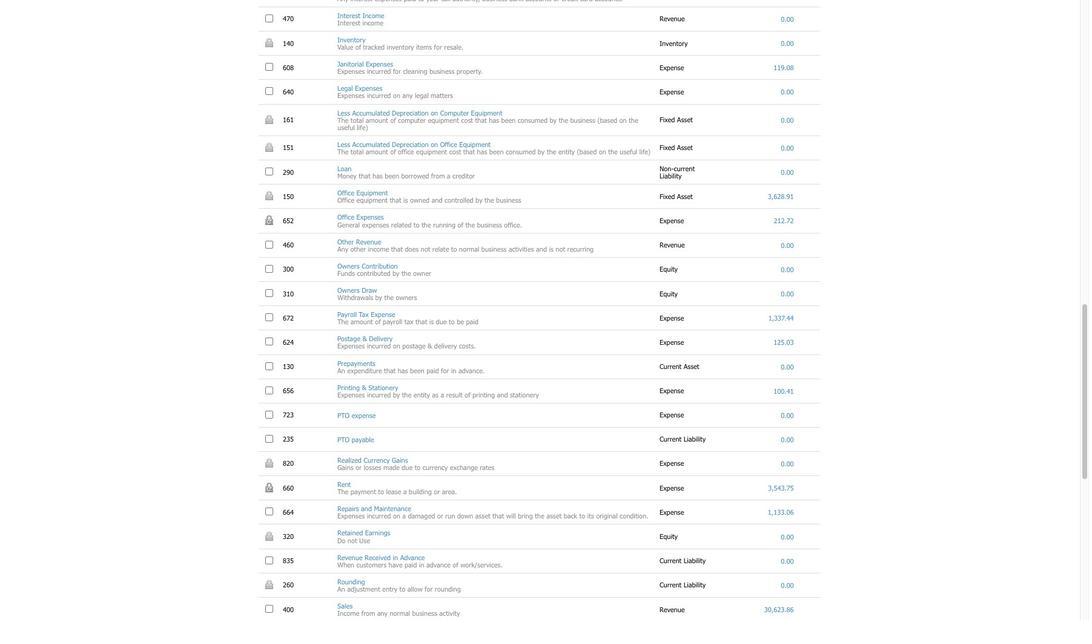 Task type: describe. For each thing, give the bounding box(es) containing it.
accumulated for office
[[352, 140, 390, 148]]

any
[[337, 245, 348, 253]]

(based for business
[[597, 116, 617, 124]]

by inside less accumulated depreciation on office equipment the total amount of office equipment cost that has been consumed by the entity (based on the useful life)
[[538, 148, 545, 156]]

235
[[283, 436, 296, 444]]

equipment for computer
[[428, 116, 459, 124]]

a inside rent the payment to lease a building or area.
[[403, 488, 407, 496]]

expenses
[[362, 221, 389, 229]]

business inside sales income from any normal business activity
[[412, 610, 437, 618]]

the inside office equipment office equipment that is owned and controlled by the business
[[485, 196, 494, 204]]

expense for legal expenses expenses incurred on any legal matters
[[660, 88, 686, 96]]

660
[[283, 484, 296, 492]]

amount for computer
[[366, 116, 388, 124]]

by inside printing & stationery expenses incurred by the entity as a result of printing and stationery
[[393, 391, 400, 399]]

office expenses general expenses related to the running of the business office.
[[337, 213, 522, 229]]

paid inside prepayments an expenditure that has been paid for in advance.
[[427, 367, 439, 375]]

on inside legal expenses expenses incurred on any legal matters
[[393, 92, 400, 100]]

business inside office equipment office equipment that is owned and controlled by the business
[[496, 196, 521, 204]]

1,337.44
[[768, 315, 794, 322]]

other
[[350, 245, 366, 253]]

activities
[[509, 245, 534, 253]]

payroll tax expense the amount of payroll tax that is due to be paid
[[337, 311, 478, 326]]

less accumulated depreciation on office equipment link
[[337, 140, 491, 148]]

useful for the total amount of office equipment cost that has been consumed by the entity (based on the useful life)
[[620, 148, 637, 156]]

currency
[[423, 464, 448, 472]]

0.00 link for prepayments an expenditure that has been paid for in advance.
[[781, 363, 794, 371]]

money
[[337, 172, 357, 180]]

0.00 link for inventory value of tracked inventory items for resale.
[[781, 39, 794, 47]]

tax
[[404, 318, 413, 326]]

owners contribution funds contributed by the owner
[[337, 262, 431, 277]]

pto expense
[[337, 412, 376, 420]]

life) for less accumulated depreciation on office equipment the total amount of office equipment cost that has been consumed by the entity (based on the useful life)
[[639, 148, 651, 156]]

0.00 link for owners draw withdrawals by the owners
[[781, 290, 794, 298]]

161
[[283, 116, 296, 124]]

been inside loan money that has been borrowed from a creditor
[[385, 172, 399, 180]]

current
[[674, 164, 695, 172]]

of inside office expenses general expenses related to the running of the business office.
[[458, 221, 463, 229]]

office up 'office expenses' link
[[337, 196, 354, 204]]

realized currency gains link
[[337, 457, 408, 465]]

in for for
[[451, 367, 456, 375]]

of inside payroll tax expense the amount of payroll tax that is due to be paid
[[375, 318, 381, 326]]

you cannot delete/archive accounts used by fixed assets. image for 150
[[265, 192, 273, 201]]

pto expense link
[[337, 412, 376, 420]]

2 current from the top
[[660, 436, 682, 444]]

prepayments link
[[337, 360, 375, 367]]

that inside repairs and maintenance expenses incurred on a damaged or run down asset that will bring the asset back to its original condition.
[[492, 513, 504, 521]]

3 fixed from the top
[[660, 192, 675, 200]]

funds
[[337, 269, 355, 277]]

& for stationery
[[362, 384, 366, 392]]

or inside rent the payment to lease a building or area.
[[434, 488, 440, 496]]

310
[[283, 290, 296, 298]]

expenses inside office expenses general expenses related to the running of the business office.
[[356, 213, 384, 221]]

fixed asset for business
[[660, 116, 695, 124]]

liability for 260
[[684, 582, 706, 590]]

loan link
[[337, 165, 352, 173]]

for inside janitorial expenses expenses incurred for cleaning business property.
[[393, 67, 401, 75]]

current liability for revenue received in advance when customers have paid in advance of work/services.
[[660, 557, 708, 565]]

expense for janitorial expenses expenses incurred for cleaning business property.
[[660, 63, 686, 71]]

(based for entity
[[577, 148, 597, 156]]

on inside repairs and maintenance expenses incurred on a damaged or run down asset that will bring the asset back to its original condition.
[[393, 513, 400, 521]]

retained earnings link
[[337, 530, 390, 538]]

the inside owners draw withdrawals by the owners
[[384, 294, 394, 302]]

contributed
[[357, 269, 390, 277]]

that inside other revenue any other income that does not relate to normal business activities and is not recurring
[[391, 245, 403, 253]]

asset for the total amount of computer equipment cost that has been consumed by the business (based on the useful life)
[[677, 116, 693, 124]]

11 0.00 link from the top
[[781, 412, 794, 420]]

rent
[[337, 481, 351, 489]]

125.03
[[774, 339, 794, 347]]

incurred for maintenance
[[367, 513, 391, 521]]

0.00 link for revenue received in advance when customers have paid in advance of work/services.
[[781, 558, 794, 566]]

equipment inside office equipment office equipment that is owned and controlled by the business
[[356, 196, 388, 204]]

0.00 for loan money that has been borrowed from a creditor
[[781, 168, 794, 176]]

119.08
[[774, 64, 794, 72]]

1,133.06
[[768, 509, 794, 517]]

stationery
[[510, 391, 539, 399]]

prepayments an expenditure that has been paid for in advance.
[[337, 360, 485, 375]]

borrowed
[[401, 172, 429, 180]]

amount for office
[[366, 148, 388, 156]]

has inside less accumulated depreciation on computer equipment the total amount of computer equipment cost that has been consumed by the business (based on the useful life)
[[489, 116, 499, 124]]

that inside less accumulated depreciation on computer equipment the total amount of computer equipment cost that has been consumed by the business (based on the useful life)
[[475, 116, 487, 124]]

0.00 for inventory value of tracked inventory items for resale.
[[781, 39, 794, 47]]

pto payable
[[337, 436, 374, 444]]

expense for payroll tax expense the amount of payroll tax that is due to be paid
[[660, 314, 686, 322]]

you cannot delete/archive accounts used by fixed assets. image for 161
[[265, 115, 273, 124]]

payroll
[[383, 318, 402, 326]]

from inside loan money that has been borrowed from a creditor
[[431, 172, 445, 180]]

for inside rounding an adjustment entry to allow for rounding
[[425, 586, 433, 594]]

been inside less accumulated depreciation on office equipment the total amount of office equipment cost that has been consumed by the entity (based on the useful life)
[[489, 148, 504, 156]]

condition.
[[620, 513, 648, 521]]

for inside inventory value of tracked inventory items for resale.
[[434, 43, 442, 51]]

computer
[[440, 109, 469, 117]]

revenue for other revenue any other income that does not relate to normal business activities and is not recurring
[[660, 241, 687, 249]]

paid inside revenue received in advance when customers have paid in advance of work/services.
[[405, 561, 417, 569]]

expense for rent the payment to lease a building or area.
[[660, 484, 686, 492]]

and inside office equipment office equipment that is owned and controlled by the business
[[432, 196, 443, 204]]

pto for pto expense
[[337, 412, 350, 420]]

business inside other revenue any other income that does not relate to normal business activities and is not recurring
[[481, 245, 507, 253]]

liability for 835
[[684, 557, 706, 565]]

the inside payroll tax expense the amount of payroll tax that is due to be paid
[[337, 318, 349, 326]]

revenue for interest income interest income
[[660, 15, 687, 23]]

life) for less accumulated depreciation on computer equipment the total amount of computer equipment cost that has been consumed by the business (based on the useful life)
[[357, 123, 368, 131]]

equity for owners
[[660, 290, 680, 298]]

legal
[[337, 84, 353, 92]]

incurred for delivery
[[367, 343, 391, 350]]

equipment for less accumulated depreciation on computer equipment
[[471, 109, 502, 117]]

lease
[[386, 488, 401, 496]]

less for the total amount of office equipment cost that has been consumed by the entity (based on the useful life)
[[337, 140, 350, 148]]

inventory for inventory value of tracked inventory items for resale.
[[337, 36, 366, 44]]

fixed for entity
[[660, 144, 675, 152]]

expenses up legal
[[337, 67, 365, 75]]

and inside repairs and maintenance expenses incurred on a damaged or run down asset that will bring the asset back to its original condition.
[[361, 505, 372, 513]]

tax
[[359, 311, 369, 319]]

for inside prepayments an expenditure that has been paid for in advance.
[[441, 367, 449, 375]]

advance
[[400, 554, 425, 562]]

expenses right legal
[[355, 84, 382, 92]]

to inside repairs and maintenance expenses incurred on a damaged or run down asset that will bring the asset back to its original condition.
[[579, 513, 585, 521]]

that inside prepayments an expenditure that has been paid for in advance.
[[384, 367, 396, 375]]

due inside realized currency gains gains or losses made due to currency exchange rates
[[402, 464, 413, 472]]

current liability for rounding an adjustment entry to allow for rounding
[[660, 582, 708, 590]]

revenue inside other revenue any other income that does not relate to normal business activities and is not recurring
[[356, 238, 381, 246]]

interest income link
[[337, 11, 384, 19]]

on inside postage & delivery expenses incurred on postage & delivery costs.
[[393, 343, 400, 350]]

revenue inside revenue received in advance when customers have paid in advance of work/services.
[[337, 554, 363, 562]]

608
[[283, 63, 296, 71]]

0.00 for less accumulated depreciation on computer equipment the total amount of computer equipment cost that has been consumed by the business (based on the useful life)
[[781, 116, 794, 124]]

customers
[[356, 561, 387, 569]]

matters
[[431, 92, 453, 100]]

normal inside sales income from any normal business activity
[[390, 610, 410, 618]]

entity inside less accumulated depreciation on office equipment the total amount of office equipment cost that has been consumed by the entity (based on the useful life)
[[558, 148, 575, 156]]

expenses down tracked
[[366, 60, 393, 68]]

you cannot delete/archive accounts used by a repeating transaction. image for 660
[[265, 483, 273, 493]]

does
[[405, 245, 419, 253]]

0.00 for revenue received in advance when customers have paid in advance of work/services.
[[781, 558, 794, 566]]

current for rounding an adjustment entry to allow for rounding
[[660, 582, 682, 590]]

normal inside other revenue any other income that does not relate to normal business activities and is not recurring
[[459, 245, 479, 253]]

1,337.44 link
[[768, 315, 794, 322]]

prepayments
[[337, 360, 375, 367]]

the inside repairs and maintenance expenses incurred on a damaged or run down asset that will bring the asset back to its original condition.
[[535, 513, 544, 521]]

expense for printing & stationery expenses incurred by the entity as a result of printing and stationery
[[660, 387, 686, 395]]

1,133.06 link
[[768, 509, 794, 517]]

you cannot delete/archive system accounts. image for 260
[[265, 581, 273, 590]]

0.00 link for other revenue any other income that does not relate to normal business activities and is not recurring
[[781, 241, 794, 249]]

0.00 for realized currency gains gains or losses made due to currency exchange rates
[[781, 460, 794, 468]]

of inside printing & stationery expenses incurred by the entity as a result of printing and stationery
[[465, 391, 470, 399]]

0 horizontal spatial in
[[393, 554, 398, 562]]

owners
[[396, 294, 417, 302]]

business inside office expenses general expenses related to the running of the business office.
[[477, 221, 502, 229]]

1 interest from the top
[[337, 11, 360, 19]]

revenue received in advance link
[[337, 554, 425, 562]]

sales link
[[337, 603, 353, 611]]

owned
[[410, 196, 430, 204]]

0.00 for owners contribution funds contributed by the owner
[[781, 266, 794, 274]]

1 horizontal spatial not
[[421, 245, 430, 253]]

result
[[446, 391, 463, 399]]

expenses inside printing & stationery expenses incurred by the entity as a result of printing and stationery
[[337, 391, 365, 399]]

and inside other revenue any other income that does not relate to normal business activities and is not recurring
[[536, 245, 547, 253]]

0.00 for interest income interest income
[[781, 15, 794, 23]]

you cannot delete/archive accounts used by fixed assets. image for 151
[[265, 143, 273, 152]]

260
[[283, 582, 296, 590]]

inventory
[[387, 43, 414, 51]]

a inside repairs and maintenance expenses incurred on a damaged or run down asset that will bring the asset back to its original condition.
[[402, 513, 406, 521]]

maintenance
[[374, 505, 411, 513]]

to inside rent the payment to lease a building or area.
[[378, 488, 384, 496]]

is inside payroll tax expense the amount of payroll tax that is due to be paid
[[429, 318, 434, 326]]

an for rounding
[[337, 586, 345, 594]]

loan money that has been borrowed from a creditor
[[337, 165, 475, 180]]

legal expenses expenses incurred on any legal matters
[[337, 84, 453, 100]]

expense for postage & delivery expenses incurred on postage & delivery costs.
[[660, 339, 686, 346]]

revenue for sales income from any normal business activity
[[660, 606, 687, 614]]

due inside payroll tax expense the amount of payroll tax that is due to be paid
[[436, 318, 447, 326]]

a inside printing & stationery expenses incurred by the entity as a result of printing and stationery
[[441, 391, 444, 399]]

expense for repairs and maintenance expenses incurred on a damaged or run down asset that will bring the asset back to its original condition.
[[660, 509, 686, 517]]

rates
[[480, 464, 494, 472]]

723
[[283, 412, 296, 419]]

printing
[[337, 384, 360, 392]]

by inside less accumulated depreciation on computer equipment the total amount of computer equipment cost that has been consumed by the business (based on the useful life)
[[550, 116, 557, 124]]

allow
[[407, 586, 423, 594]]

non-current liability
[[660, 164, 695, 180]]

1 horizontal spatial gains
[[392, 457, 408, 465]]

the inside rent the payment to lease a building or area.
[[337, 488, 349, 496]]

payroll
[[337, 311, 357, 319]]

not inside retained earnings do not use
[[348, 537, 357, 545]]

by inside 'owners contribution funds contributed by the owner'
[[392, 269, 399, 277]]

office down money at the left
[[337, 189, 354, 197]]

asset for the total amount of office equipment cost that has been consumed by the entity (based on the useful life)
[[677, 144, 693, 152]]

of inside less accumulated depreciation on computer equipment the total amount of computer equipment cost that has been consumed by the business (based on the useful life)
[[390, 116, 396, 124]]

janitorial
[[337, 60, 364, 68]]

do
[[337, 537, 346, 545]]

office inside less accumulated depreciation on office equipment the total amount of office equipment cost that has been consumed by the entity (based on the useful life)
[[440, 140, 457, 148]]

advance.
[[458, 367, 485, 375]]

is inside office equipment office equipment that is owned and controlled by the business
[[403, 196, 408, 204]]

0.00 for prepayments an expenditure that has been paid for in advance.
[[781, 363, 794, 371]]

office inside office expenses general expenses related to the running of the business office.
[[337, 213, 354, 221]]

2 horizontal spatial not
[[556, 245, 565, 253]]

will
[[506, 513, 516, 521]]

total for less accumulated depreciation on office equipment
[[351, 148, 364, 156]]

has inside prepayments an expenditure that has been paid for in advance.
[[398, 367, 408, 375]]

back
[[564, 513, 577, 521]]

expenses down janitorial on the left top
[[337, 92, 365, 100]]

0.00 for legal expenses expenses incurred on any legal matters
[[781, 88, 794, 96]]

realized
[[337, 457, 362, 465]]

printing
[[472, 391, 495, 399]]

have
[[389, 561, 403, 569]]

the inside printing & stationery expenses incurred by the entity as a result of printing and stationery
[[402, 391, 411, 399]]

accumulated for computer
[[352, 109, 390, 117]]

equity for the
[[660, 266, 680, 273]]

property.
[[457, 67, 483, 75]]

less accumulated depreciation on computer equipment the total amount of computer equipment cost that has been consumed by the business (based on the useful life)
[[337, 109, 638, 131]]

any inside legal expenses expenses incurred on any legal matters
[[402, 92, 413, 100]]

owners for funds
[[337, 262, 360, 270]]

liability inside non-current liability
[[660, 172, 682, 180]]

you cannot delete/archive accounts used by a repeating transaction. image for 652
[[265, 216, 273, 225]]

0.00 for rounding an adjustment entry to allow for rounding
[[781, 582, 794, 590]]

entity inside printing & stationery expenses incurred by the entity as a result of printing and stationery
[[414, 391, 430, 399]]

11 0.00 from the top
[[781, 412, 794, 420]]

any inside sales income from any normal business activity
[[377, 610, 388, 618]]

in for paid
[[419, 561, 424, 569]]

or inside repairs and maintenance expenses incurred on a damaged or run down asset that will bring the asset back to its original condition.
[[437, 513, 443, 521]]

total for less accumulated depreciation on computer equipment
[[351, 116, 364, 124]]

a inside loan money that has been borrowed from a creditor
[[447, 172, 450, 180]]



Task type: vqa. For each thing, say whether or not it's contained in the screenshot.
You cannot delete/archive accounts used by a repeating transaction. icon corresponding to 660
yes



Task type: locate. For each thing, give the bounding box(es) containing it.
expenditure
[[347, 367, 382, 375]]

accumulated inside less accumulated depreciation on office equipment the total amount of office equipment cost that has been consumed by the entity (based on the useful life)
[[352, 140, 390, 148]]

1 0.00 from the top
[[781, 15, 794, 23]]

0 horizontal spatial not
[[348, 537, 357, 545]]

2 vertical spatial amount
[[351, 318, 373, 326]]

3 0.00 link from the top
[[781, 88, 794, 96]]

212.72 link
[[774, 217, 794, 225]]

is
[[403, 196, 408, 204], [549, 245, 554, 253], [429, 318, 434, 326]]

2 asset from the left
[[546, 513, 562, 521]]

0.00 link for rounding an adjustment entry to allow for rounding
[[781, 582, 794, 590]]

of left office
[[390, 148, 396, 156]]

of left computer
[[390, 116, 396, 124]]

repairs and maintenance expenses incurred on a damaged or run down asset that will bring the asset back to its original condition.
[[337, 505, 648, 521]]

1 vertical spatial total
[[351, 148, 364, 156]]

7 0.00 from the top
[[781, 241, 794, 249]]

realized currency gains gains or losses made due to currency exchange rates
[[337, 457, 494, 472]]

equipment right office
[[416, 148, 447, 156]]

an for prepayments
[[337, 367, 345, 375]]

1 equity from the top
[[660, 266, 680, 273]]

business inside janitorial expenses expenses incurred for cleaning business property.
[[429, 67, 454, 75]]

10 0.00 link from the top
[[781, 363, 794, 371]]

0.00 link for less accumulated depreciation on office equipment the total amount of office equipment cost that has been consumed by the entity (based on the useful life)
[[781, 144, 794, 152]]

1 horizontal spatial is
[[429, 318, 434, 326]]

income up contribution
[[368, 245, 389, 253]]

0 vertical spatial pto
[[337, 412, 350, 420]]

consumed for less accumulated depreciation on computer equipment
[[518, 116, 548, 124]]

2 vertical spatial fixed asset
[[660, 192, 695, 200]]

1 fixed from the top
[[660, 116, 675, 124]]

incurred inside janitorial expenses expenses incurred for cleaning business property.
[[367, 67, 391, 75]]

building
[[409, 488, 432, 496]]

0 vertical spatial due
[[436, 318, 447, 326]]

withdrawals
[[337, 294, 373, 302]]

you cannot delete/archive accounts used by fixed assets. image
[[265, 115, 273, 124], [265, 143, 273, 152], [265, 192, 273, 201]]

tracked
[[363, 43, 385, 51]]

by inside owners draw withdrawals by the owners
[[375, 294, 382, 302]]

postage
[[402, 343, 426, 350]]

0 horizontal spatial is
[[403, 196, 408, 204]]

0.00 link for realized currency gains gains or losses made due to currency exchange rates
[[781, 460, 794, 468]]

15 0.00 link from the top
[[781, 558, 794, 566]]

fixed
[[660, 116, 675, 124], [660, 144, 675, 152], [660, 192, 675, 200]]

8 0.00 from the top
[[781, 266, 794, 274]]

run
[[445, 513, 455, 521]]

0.00 link for owners contribution funds contributed by the owner
[[781, 266, 794, 274]]

to right the relate
[[451, 245, 457, 253]]

the inside less accumulated depreciation on office equipment the total amount of office equipment cost that has been consumed by the entity (based on the useful life)
[[337, 148, 349, 156]]

an inside prepayments an expenditure that has been paid for in advance.
[[337, 367, 345, 375]]

pto for pto payable
[[337, 436, 350, 444]]

original
[[596, 513, 618, 521]]

not right do
[[348, 537, 357, 545]]

that left will
[[492, 513, 504, 521]]

the up repairs
[[337, 488, 349, 496]]

4 incurred from the top
[[367, 391, 391, 399]]

is inside other revenue any other income that does not relate to normal business activities and is not recurring
[[549, 245, 554, 253]]

0 horizontal spatial gains
[[337, 464, 354, 472]]

office equipment link
[[337, 189, 388, 197]]

13 0.00 from the top
[[781, 460, 794, 468]]

1 current liability from the top
[[660, 436, 708, 444]]

consumed up less accumulated depreciation on office equipment the total amount of office equipment cost that has been consumed by the entity (based on the useful life)
[[518, 116, 548, 124]]

0.00 link for legal expenses expenses incurred on any legal matters
[[781, 88, 794, 96]]

equipment inside less accumulated depreciation on computer equipment the total amount of computer equipment cost that has been consumed by the business (based on the useful life)
[[471, 109, 502, 117]]

is right the tax
[[429, 318, 434, 326]]

0 horizontal spatial inventory
[[337, 36, 366, 44]]

that right the tax
[[416, 318, 427, 326]]

incurred up earnings
[[367, 513, 391, 521]]

1 horizontal spatial income
[[362, 11, 384, 19]]

been inside less accumulated depreciation on computer equipment the total amount of computer equipment cost that has been consumed by the business (based on the useful life)
[[501, 116, 516, 124]]

8 0.00 link from the top
[[781, 266, 794, 274]]

9 0.00 from the top
[[781, 290, 794, 298]]

office
[[440, 140, 457, 148], [337, 189, 354, 197], [337, 196, 354, 204], [337, 213, 354, 221]]

expense inside payroll tax expense the amount of payroll tax that is due to be paid
[[371, 311, 395, 319]]

total up loan link
[[351, 148, 364, 156]]

equipment down less accumulated depreciation on computer equipment the total amount of computer equipment cost that has been consumed by the business (based on the useful life)
[[459, 140, 491, 148]]

incurred inside printing & stationery expenses incurred by the entity as a result of printing and stationery
[[367, 391, 391, 399]]

income for sales
[[337, 610, 359, 618]]

2 vertical spatial fixed
[[660, 192, 675, 200]]

1 vertical spatial you cannot delete/archive system accounts. image
[[265, 581, 273, 590]]

its
[[587, 513, 594, 521]]

1 horizontal spatial any
[[402, 92, 413, 100]]

been inside prepayments an expenditure that has been paid for in advance.
[[410, 367, 424, 375]]

1 horizontal spatial entity
[[558, 148, 575, 156]]

equipment right "computer"
[[471, 109, 502, 117]]

0.00 for owners draw withdrawals by the owners
[[781, 290, 794, 298]]

2 vertical spatial you cannot delete/archive accounts used by fixed assets. image
[[265, 192, 273, 201]]

inventory for inventory
[[660, 39, 690, 47]]

2 you cannot delete/archive accounts used by fixed assets. image from the top
[[265, 143, 273, 152]]

asset right down at the left of the page
[[475, 513, 490, 521]]

cost inside less accumulated depreciation on computer equipment the total amount of computer equipment cost that has been consumed by the business (based on the useful life)
[[461, 116, 473, 124]]

1 horizontal spatial asset
[[546, 513, 562, 521]]

as
[[432, 391, 439, 399]]

1 vertical spatial income
[[337, 610, 359, 618]]

0 horizontal spatial entity
[[414, 391, 430, 399]]

postage & delivery link
[[337, 335, 393, 343]]

adjustment
[[347, 586, 380, 594]]

1 accumulated from the top
[[352, 109, 390, 117]]

2 0.00 from the top
[[781, 39, 794, 47]]

current liability
[[660, 436, 708, 444], [660, 557, 708, 565], [660, 582, 708, 590]]

0 vertical spatial or
[[356, 464, 362, 472]]

of inside inventory value of tracked inventory items for resale.
[[355, 43, 361, 51]]

2 less from the top
[[337, 140, 350, 148]]

(based inside less accumulated depreciation on computer equipment the total amount of computer equipment cost that has been consumed by the business (based on the useful life)
[[597, 116, 617, 124]]

less down legal
[[337, 109, 350, 117]]

equipment
[[428, 116, 459, 124], [416, 148, 447, 156], [356, 196, 388, 204]]

you cannot delete/archive accounts used by a repeating transaction. image left 652
[[265, 216, 273, 225]]

1 vertical spatial you cannot delete/archive accounts used by a repeating transaction. image
[[265, 483, 273, 493]]

to inside rounding an adjustment entry to allow for rounding
[[400, 586, 405, 594]]

losses
[[364, 464, 381, 472]]

liability for 235
[[684, 436, 706, 444]]

1 you cannot delete/archive accounts used by fixed assets. image from the top
[[265, 115, 273, 124]]

3 you cannot delete/archive accounts used by fixed assets. image from the top
[[265, 192, 273, 201]]

you cannot delete/archive accounts used by a tracked inventory item. image
[[265, 38, 273, 47]]

amount down legal expenses expenses incurred on any legal matters
[[366, 116, 388, 124]]

exchange
[[450, 464, 478, 472]]

activity
[[439, 610, 460, 618]]

currency
[[364, 457, 390, 465]]

0 horizontal spatial (based
[[577, 148, 597, 156]]

5 0.00 from the top
[[781, 144, 794, 152]]

3 incurred from the top
[[367, 343, 391, 350]]

15 0.00 from the top
[[781, 558, 794, 566]]

or inside realized currency gains gains or losses made due to currency exchange rates
[[356, 464, 362, 472]]

0 vertical spatial owners
[[337, 262, 360, 270]]

1 total from the top
[[351, 116, 364, 124]]

1 vertical spatial consumed
[[506, 148, 536, 156]]

expenses up retained
[[337, 513, 365, 521]]

0.00 for less accumulated depreciation on office equipment the total amount of office equipment cost that has been consumed by the entity (based on the useful life)
[[781, 144, 794, 152]]

5 0.00 link from the top
[[781, 144, 794, 152]]

been left borrowed at the left top of page
[[385, 172, 399, 180]]

the inside 'owners contribution funds contributed by the owner'
[[402, 269, 411, 277]]

& left the delivery
[[428, 343, 432, 350]]

current for prepayments an expenditure that has been paid for in advance.
[[660, 363, 682, 371]]

gains right currency
[[392, 457, 408, 465]]

non-
[[660, 164, 674, 172]]

a left the "creditor"
[[447, 172, 450, 180]]

835
[[283, 557, 296, 565]]

290
[[283, 168, 296, 176]]

0 vertical spatial current liability
[[660, 436, 708, 444]]

the up the postage
[[337, 318, 349, 326]]

0 horizontal spatial asset
[[475, 513, 490, 521]]

equipment down matters
[[428, 116, 459, 124]]

1 vertical spatial income
[[368, 245, 389, 253]]

4 current from the top
[[660, 582, 682, 590]]

total inside less accumulated depreciation on computer equipment the total amount of computer equipment cost that has been consumed by the business (based on the useful life)
[[351, 116, 364, 124]]

1 horizontal spatial from
[[431, 172, 445, 180]]

0.00 for other revenue any other income that does not relate to normal business activities and is not recurring
[[781, 241, 794, 249]]

expenses inside postage & delivery expenses incurred on postage & delivery costs.
[[337, 343, 365, 350]]

consumed down less accumulated depreciation on computer equipment the total amount of computer equipment cost that has been consumed by the business (based on the useful life)
[[506, 148, 536, 156]]

2 current liability from the top
[[660, 557, 708, 565]]

0 vertical spatial fixed asset
[[660, 116, 695, 124]]

gains
[[392, 457, 408, 465], [337, 464, 354, 472]]

to left lease
[[378, 488, 384, 496]]

an up printing
[[337, 367, 345, 375]]

income up tracked
[[362, 19, 383, 27]]

fixed asset for entity
[[660, 144, 695, 152]]

0 horizontal spatial income
[[337, 610, 359, 618]]

2 incurred from the top
[[367, 92, 391, 100]]

depreciation down legal
[[392, 109, 429, 117]]

1 horizontal spatial paid
[[427, 367, 439, 375]]

sales
[[337, 603, 353, 611]]

0 horizontal spatial from
[[361, 610, 375, 618]]

1 vertical spatial useful
[[620, 148, 637, 156]]

2 total from the top
[[351, 148, 364, 156]]

bring
[[518, 513, 533, 521]]

2 vertical spatial equipment
[[356, 196, 388, 204]]

0 vertical spatial normal
[[459, 245, 479, 253]]

income inside interest income interest income
[[362, 19, 383, 27]]

life)
[[357, 123, 368, 131], [639, 148, 651, 156]]

1 vertical spatial normal
[[390, 610, 410, 618]]

1 horizontal spatial in
[[419, 561, 424, 569]]

of inside revenue received in advance when customers have paid in advance of work/services.
[[453, 561, 458, 569]]

any left legal
[[402, 92, 413, 100]]

you cannot delete/archive accounts used by a repeating transaction. image left 660
[[265, 483, 273, 493]]

1 vertical spatial current liability
[[660, 557, 708, 565]]

0 vertical spatial you cannot delete/archive accounts used by fixed assets. image
[[265, 115, 273, 124]]

0.00 for retained earnings do not use
[[781, 533, 794, 541]]

costs.
[[459, 343, 476, 350]]

expense
[[352, 412, 376, 420]]

2 vertical spatial equity
[[660, 533, 680, 541]]

expenses down office equipment link
[[356, 213, 384, 221]]

of right advance
[[453, 561, 458, 569]]

cost up less accumulated depreciation on office equipment the total amount of office equipment cost that has been consumed by the entity (based on the useful life)
[[461, 116, 473, 124]]

1 pto from the top
[[337, 412, 350, 420]]

of right value
[[355, 43, 361, 51]]

0 vertical spatial fixed
[[660, 116, 675, 124]]

equipment inside less accumulated depreciation on computer equipment the total amount of computer equipment cost that has been consumed by the business (based on the useful life)
[[428, 116, 459, 124]]

you cannot delete/archive system accounts. image
[[265, 532, 273, 541], [265, 581, 273, 590]]

the down legal
[[337, 116, 349, 124]]

1 vertical spatial accumulated
[[352, 140, 390, 148]]

you cannot delete/archive accounts used by fixed assets. image left 151
[[265, 143, 273, 152]]

to left allow
[[400, 586, 405, 594]]

liability
[[660, 172, 682, 180], [684, 436, 706, 444], [684, 557, 706, 565], [684, 582, 706, 590]]

1 vertical spatial due
[[402, 464, 413, 472]]

paid right be
[[466, 318, 478, 326]]

2 vertical spatial paid
[[405, 561, 417, 569]]

0 vertical spatial life)
[[357, 123, 368, 131]]

3 the from the top
[[337, 318, 349, 326]]

0 vertical spatial any
[[402, 92, 413, 100]]

equity
[[660, 266, 680, 273], [660, 290, 680, 298], [660, 533, 680, 541]]

loan
[[337, 165, 352, 173]]

1 vertical spatial depreciation
[[392, 140, 429, 148]]

672
[[283, 314, 296, 322]]

any down 'entry'
[[377, 610, 388, 618]]

0 vertical spatial depreciation
[[392, 109, 429, 117]]

1 horizontal spatial normal
[[459, 245, 479, 253]]

that inside payroll tax expense the amount of payroll tax that is due to be paid
[[416, 318, 427, 326]]

not right does
[[421, 245, 430, 253]]

2 horizontal spatial is
[[549, 245, 554, 253]]

office up other
[[337, 213, 354, 221]]

in inside prepayments an expenditure that has been paid for in advance.
[[451, 367, 456, 375]]

for left cleaning
[[393, 67, 401, 75]]

any
[[402, 92, 413, 100], [377, 610, 388, 618]]

has up stationery on the left bottom of page
[[398, 367, 408, 375]]

normal down 'entry'
[[390, 610, 410, 618]]

due left be
[[436, 318, 447, 326]]

has up office equipment link
[[373, 172, 383, 180]]

cost for computer
[[461, 116, 473, 124]]

None checkbox
[[265, 63, 273, 71], [265, 87, 273, 95], [265, 168, 273, 176], [265, 241, 273, 249], [265, 265, 273, 273], [265, 314, 273, 322], [265, 387, 273, 395], [265, 508, 273, 516], [265, 557, 273, 565], [265, 606, 273, 614], [265, 63, 273, 71], [265, 87, 273, 95], [265, 168, 273, 176], [265, 241, 273, 249], [265, 265, 273, 273], [265, 314, 273, 322], [265, 387, 273, 395], [265, 508, 273, 516], [265, 557, 273, 565], [265, 606, 273, 614]]

150
[[283, 192, 296, 200]]

1 horizontal spatial useful
[[620, 148, 637, 156]]

rent link
[[337, 481, 351, 489]]

owners down funds
[[337, 286, 360, 294]]

None checkbox
[[265, 14, 273, 22], [265, 290, 273, 297], [265, 338, 273, 346], [265, 363, 273, 370], [265, 411, 273, 419], [265, 435, 273, 443], [265, 14, 273, 22], [265, 290, 273, 297], [265, 338, 273, 346], [265, 363, 273, 370], [265, 411, 273, 419], [265, 435, 273, 443]]

10 0.00 from the top
[[781, 363, 794, 371]]

3 current liability from the top
[[660, 582, 708, 590]]

useful for the total amount of computer equipment cost that has been consumed by the business (based on the useful life)
[[337, 123, 355, 131]]

earnings
[[365, 530, 390, 538]]

2 fixed asset from the top
[[660, 144, 695, 152]]

from
[[431, 172, 445, 180], [361, 610, 375, 618]]

office down "computer"
[[440, 140, 457, 148]]

of right result
[[465, 391, 470, 399]]

0.00 link for retained earnings do not use
[[781, 533, 794, 541]]

a left damaged
[[402, 513, 406, 521]]

2 interest from the top
[[337, 19, 360, 27]]

2 horizontal spatial paid
[[466, 318, 478, 326]]

1 0.00 link from the top
[[781, 15, 794, 23]]

1 vertical spatial pto
[[337, 436, 350, 444]]

is left recurring
[[549, 245, 554, 253]]

0 vertical spatial equity
[[660, 266, 680, 273]]

that inside less accumulated depreciation on office equipment the total amount of office equipment cost that has been consumed by the entity (based on the useful life)
[[463, 148, 475, 156]]

expense for realized currency gains gains or losses made due to currency exchange rates
[[660, 460, 686, 468]]

repairs
[[337, 505, 359, 513]]

1 the from the top
[[337, 116, 349, 124]]

has inside loan money that has been borrowed from a creditor
[[373, 172, 383, 180]]

asset
[[677, 116, 693, 124], [677, 144, 693, 152], [677, 192, 693, 200], [684, 363, 699, 371]]

2 vertical spatial current liability
[[660, 582, 708, 590]]

that inside loan money that has been borrowed from a creditor
[[359, 172, 370, 180]]

1 vertical spatial fixed
[[660, 144, 675, 152]]

less for the total amount of computer equipment cost that has been consumed by the business (based on the useful life)
[[337, 109, 350, 117]]

incurred for stationery
[[367, 391, 391, 399]]

14 0.00 from the top
[[781, 533, 794, 541]]

and inside printing & stationery expenses incurred by the entity as a result of printing and stationery
[[497, 391, 508, 399]]

0 horizontal spatial due
[[402, 464, 413, 472]]

to left its
[[579, 513, 585, 521]]

0 vertical spatial cost
[[461, 116, 473, 124]]

total inside less accumulated depreciation on office equipment the total amount of office equipment cost that has been consumed by the entity (based on the useful life)
[[351, 148, 364, 156]]

that left owned on the left of page
[[390, 196, 401, 204]]

0 vertical spatial paid
[[466, 318, 478, 326]]

due right made
[[402, 464, 413, 472]]

1 vertical spatial amount
[[366, 148, 388, 156]]

total
[[351, 116, 364, 124], [351, 148, 364, 156]]

1 fixed asset from the top
[[660, 116, 695, 124]]

1 vertical spatial an
[[337, 586, 345, 594]]

you cannot delete/archive system accounts. image left 260
[[265, 581, 273, 590]]

2 0.00 link from the top
[[781, 39, 794, 47]]

212.72
[[774, 217, 794, 225]]

depreciation for office
[[392, 140, 429, 148]]

3 equity from the top
[[660, 533, 680, 541]]

postage
[[337, 335, 360, 343]]

that right "computer"
[[475, 116, 487, 124]]

0 vertical spatial less
[[337, 109, 350, 117]]

7 0.00 link from the top
[[781, 241, 794, 249]]

4 0.00 link from the top
[[781, 116, 794, 124]]

1 less from the top
[[337, 109, 350, 117]]

1 horizontal spatial due
[[436, 318, 447, 326]]

640
[[283, 88, 296, 96]]

1 horizontal spatial (based
[[597, 116, 617, 124]]

that inside office equipment office equipment that is owned and controlled by the business
[[390, 196, 401, 204]]

equipment for office
[[416, 148, 447, 156]]

relate
[[432, 245, 449, 253]]

amount left office
[[366, 148, 388, 156]]

interest
[[337, 11, 360, 19], [337, 19, 360, 27]]

asset for an expenditure that has been paid for in advance.
[[684, 363, 699, 371]]

1 vertical spatial any
[[377, 610, 388, 618]]

0 vertical spatial is
[[403, 196, 408, 204]]

gains up rent link
[[337, 464, 354, 472]]

2 pto from the top
[[337, 436, 350, 444]]

cost up the "creditor"
[[449, 148, 461, 156]]

2 accumulated from the top
[[352, 140, 390, 148]]

2 vertical spatial equipment
[[356, 189, 388, 197]]

12 0.00 from the top
[[781, 436, 794, 444]]

income for interest income
[[362, 11, 384, 19]]

you cannot delete/archive accounts used by a repeating transaction. image
[[265, 216, 273, 225], [265, 483, 273, 493]]

2 the from the top
[[337, 148, 349, 156]]

cost
[[461, 116, 473, 124], [449, 148, 461, 156]]

incurred inside repairs and maintenance expenses incurred on a damaged or run down asset that will bring the asset back to its original condition.
[[367, 513, 391, 521]]

expenses up pto expense
[[337, 391, 365, 399]]

0 horizontal spatial life)
[[357, 123, 368, 131]]

you cannot delete/archive accounts used by fixed assets. image left 161
[[265, 115, 273, 124]]

owners draw withdrawals by the owners
[[337, 286, 417, 302]]

460
[[283, 241, 296, 249]]

4 0.00 from the top
[[781, 116, 794, 124]]

2 depreciation from the top
[[392, 140, 429, 148]]

2 fixed from the top
[[660, 144, 675, 152]]

total down legal expenses link
[[351, 116, 364, 124]]

current asset
[[660, 363, 701, 371]]

office expenses link
[[337, 213, 384, 221]]

retained earnings do not use
[[337, 530, 390, 545]]

equipment inside less accumulated depreciation on office equipment the total amount of office equipment cost that has been consumed by the entity (based on the useful life)
[[459, 140, 491, 148]]

paid right have
[[405, 561, 417, 569]]

received
[[365, 554, 391, 562]]

expenses up the prepayments link
[[337, 343, 365, 350]]

0 vertical spatial you cannot delete/archive accounts used by a repeating transaction. image
[[265, 216, 273, 225]]

0 vertical spatial total
[[351, 116, 364, 124]]

accumulated inside less accumulated depreciation on computer equipment the total amount of computer equipment cost that has been consumed by the business (based on the useful life)
[[352, 109, 390, 117]]

income inside other revenue any other income that does not relate to normal business activities and is not recurring
[[368, 245, 389, 253]]

accumulated left office
[[352, 140, 390, 148]]

2 equity from the top
[[660, 290, 680, 298]]

amount inside payroll tax expense the amount of payroll tax that is due to be paid
[[351, 318, 373, 326]]

2 you cannot delete/archive system accounts. image from the top
[[265, 581, 273, 590]]

0 vertical spatial an
[[337, 367, 345, 375]]

owners down 'any'
[[337, 262, 360, 270]]

less inside less accumulated depreciation on office equipment the total amount of office equipment cost that has been consumed by the entity (based on the useful life)
[[337, 140, 350, 148]]

300
[[283, 266, 296, 273]]

6 0.00 from the top
[[781, 168, 794, 176]]

1 asset from the left
[[475, 513, 490, 521]]

not left recurring
[[556, 245, 565, 253]]

2 vertical spatial is
[[429, 318, 434, 326]]

1 vertical spatial is
[[549, 245, 554, 253]]

1 vertical spatial fixed asset
[[660, 144, 695, 152]]

depreciation down computer
[[392, 140, 429, 148]]

0 vertical spatial accumulated
[[352, 109, 390, 117]]

and right printing at the bottom left
[[497, 391, 508, 399]]

3 fixed asset from the top
[[660, 192, 695, 200]]

that up the "creditor"
[[463, 148, 475, 156]]

0 horizontal spatial useful
[[337, 123, 355, 131]]

asset left the back
[[546, 513, 562, 521]]

to inside other revenue any other income that does not relate to normal business activities and is not recurring
[[451, 245, 457, 253]]

0 vertical spatial equipment
[[428, 116, 459, 124]]

1 you cannot delete/archive system accounts. image from the top
[[265, 532, 273, 541]]

for right allow
[[425, 586, 433, 594]]

current
[[660, 363, 682, 371], [660, 436, 682, 444], [660, 557, 682, 565], [660, 582, 682, 590]]

damaged
[[408, 513, 435, 521]]

1 vertical spatial paid
[[427, 367, 439, 375]]

2 you cannot delete/archive accounts used by a repeating transaction. image from the top
[[265, 483, 273, 493]]

paid inside payroll tax expense the amount of payroll tax that is due to be paid
[[466, 318, 478, 326]]

2 an from the top
[[337, 586, 345, 594]]

a right lease
[[403, 488, 407, 496]]

for
[[434, 43, 442, 51], [393, 67, 401, 75], [441, 367, 449, 375], [425, 586, 433, 594]]

1 owners from the top
[[337, 262, 360, 270]]

0.00 link for interest income interest income
[[781, 15, 794, 23]]

2 horizontal spatial in
[[451, 367, 456, 375]]

an up sales
[[337, 586, 345, 594]]

(based inside less accumulated depreciation on office equipment the total amount of office equipment cost that has been consumed by the entity (based on the useful life)
[[577, 148, 597, 156]]

has inside less accumulated depreciation on office equipment the total amount of office equipment cost that has been consumed by the entity (based on the useful life)
[[477, 148, 487, 156]]

of inside less accumulated depreciation on office equipment the total amount of office equipment cost that has been consumed by the entity (based on the useful life)
[[390, 148, 396, 156]]

13 0.00 link from the top
[[781, 460, 794, 468]]

1 an from the top
[[337, 367, 345, 375]]

life) inside less accumulated depreciation on office equipment the total amount of office equipment cost that has been consumed by the entity (based on the useful life)
[[639, 148, 651, 156]]

14 0.00 link from the top
[[781, 533, 794, 541]]

asset for office equipment that is owned and controlled by the business
[[677, 192, 693, 200]]

accumulated down legal expenses link
[[352, 109, 390, 117]]

consumed inside less accumulated depreciation on computer equipment the total amount of computer equipment cost that has been consumed by the business (based on the useful life)
[[518, 116, 548, 124]]

0 vertical spatial you cannot delete/archive system accounts. image
[[265, 532, 273, 541]]

less up 'loan'
[[337, 140, 350, 148]]

equipment for less accumulated depreciation on office equipment
[[459, 140, 491, 148]]

expense for office expenses general expenses related to the running of the business office.
[[660, 217, 686, 225]]

1 vertical spatial (based
[[577, 148, 597, 156]]

1 vertical spatial life)
[[639, 148, 651, 156]]

equipment inside office equipment office equipment that is owned and controlled by the business
[[356, 189, 388, 197]]

to left currency
[[415, 464, 421, 472]]

100.41 link
[[774, 388, 794, 395]]

cost for office
[[449, 148, 461, 156]]

to right related
[[414, 221, 419, 229]]

expenses inside repairs and maintenance expenses incurred on a damaged or run down asset that will bring the asset back to its original condition.
[[337, 513, 365, 521]]

0 horizontal spatial any
[[377, 610, 388, 618]]

cost inside less accumulated depreciation on office equipment the total amount of office equipment cost that has been consumed by the entity (based on the useful life)
[[449, 148, 461, 156]]

0.00 link for less accumulated depreciation on computer equipment the total amount of computer equipment cost that has been consumed by the business (based on the useful life)
[[781, 116, 794, 124]]

and down payment
[[361, 505, 372, 513]]

4 the from the top
[[337, 488, 349, 496]]

1 depreciation from the top
[[392, 109, 429, 117]]

2 vertical spatial or
[[437, 513, 443, 521]]

to inside office expenses general expenses related to the running of the business office.
[[414, 221, 419, 229]]

1 vertical spatial cost
[[449, 148, 461, 156]]

3,628.91 link
[[768, 193, 794, 201]]

incurred down janitorial expenses link
[[367, 92, 391, 100]]

consumed for less accumulated depreciation on office equipment
[[506, 148, 536, 156]]

from up office equipment office equipment that is owned and controlled by the business
[[431, 172, 445, 180]]

100.41
[[774, 388, 794, 395]]

the inside less accumulated depreciation on computer equipment the total amount of computer equipment cost that has been consumed by the business (based on the useful life)
[[337, 116, 349, 124]]

or left losses
[[356, 464, 362, 472]]

legal expenses link
[[337, 84, 382, 92]]

income down adjustment
[[337, 610, 359, 618]]

2 owners from the top
[[337, 286, 360, 294]]

you cannot delete/archive system accounts. image for 320
[[265, 532, 273, 541]]

1 vertical spatial owners
[[337, 286, 360, 294]]

from inside sales income from any normal business activity
[[361, 610, 375, 618]]

contribution
[[362, 262, 398, 270]]

an
[[337, 367, 345, 375], [337, 586, 345, 594]]

the up 'loan'
[[337, 148, 349, 156]]

fixed for business
[[660, 116, 675, 124]]

3 current from the top
[[660, 557, 682, 565]]

0.00 link for loan money that has been borrowed from a creditor
[[781, 168, 794, 176]]

16 0.00 from the top
[[781, 582, 794, 590]]

pto left "payable"
[[337, 436, 350, 444]]

business inside less accumulated depreciation on computer equipment the total amount of computer equipment cost that has been consumed by the business (based on the useful life)
[[570, 116, 595, 124]]

0 horizontal spatial paid
[[405, 561, 417, 569]]

& for delivery
[[362, 335, 367, 343]]

owners inside owners draw withdrawals by the owners
[[337, 286, 360, 294]]

expense
[[660, 63, 686, 71], [660, 88, 686, 96], [660, 217, 686, 225], [371, 311, 395, 319], [660, 314, 686, 322], [660, 339, 686, 346], [660, 387, 686, 395], [660, 412, 686, 419], [660, 460, 686, 468], [660, 484, 686, 492], [660, 509, 686, 517]]

for right items
[[434, 43, 442, 51]]

work/services.
[[460, 561, 503, 569]]

&
[[362, 335, 367, 343], [428, 343, 432, 350], [362, 384, 366, 392]]

life) inside less accumulated depreciation on computer equipment the total amount of computer equipment cost that has been consumed by the business (based on the useful life)
[[357, 123, 368, 131]]

1 vertical spatial equipment
[[459, 140, 491, 148]]

0 vertical spatial useful
[[337, 123, 355, 131]]

1 you cannot delete/archive accounts used by a repeating transaction. image from the top
[[265, 216, 273, 225]]

or left "run"
[[437, 513, 443, 521]]

or left area.
[[434, 488, 440, 496]]

amount up postage & delivery link
[[351, 318, 373, 326]]

130
[[283, 363, 296, 371]]

owners inside 'owners contribution funds contributed by the owner'
[[337, 262, 360, 270]]

& inside printing & stationery expenses incurred by the entity as a result of printing and stationery
[[362, 384, 366, 392]]

depreciation for computer
[[392, 109, 429, 117]]

delivery
[[434, 343, 457, 350]]

1 horizontal spatial inventory
[[660, 39, 690, 47]]

you cannot delete/archive accounts used by fixed assets. image left 150
[[265, 192, 273, 201]]

16 0.00 link from the top
[[781, 582, 794, 590]]

normal right the relate
[[459, 245, 479, 253]]

9 0.00 link from the top
[[781, 290, 794, 298]]

1 incurred from the top
[[367, 67, 391, 75]]

0 vertical spatial (based
[[597, 116, 617, 124]]

useful inside less accumulated depreciation on office equipment the total amount of office equipment cost that has been consumed by the entity (based on the useful life)
[[620, 148, 637, 156]]

5 incurred from the top
[[367, 513, 391, 521]]

you cannot delete/archive system accounts. image
[[265, 459, 273, 468]]

0 vertical spatial amount
[[366, 116, 388, 124]]

0 vertical spatial from
[[431, 172, 445, 180]]

depreciation inside less accumulated depreciation on computer equipment the total amount of computer equipment cost that has been consumed by the business (based on the useful life)
[[392, 109, 429, 117]]

1 vertical spatial from
[[361, 610, 375, 618]]

1 vertical spatial entity
[[414, 391, 430, 399]]

to inside payroll tax expense the amount of payroll tax that is due to be paid
[[449, 318, 455, 326]]

that
[[475, 116, 487, 124], [463, 148, 475, 156], [359, 172, 370, 180], [390, 196, 401, 204], [391, 245, 403, 253], [416, 318, 427, 326], [384, 367, 396, 375], [492, 513, 504, 521]]

rent the payment to lease a building or area.
[[337, 481, 457, 496]]

to inside realized currency gains gains or losses made due to currency exchange rates
[[415, 464, 421, 472]]

1 current from the top
[[660, 363, 682, 371]]

3 0.00 from the top
[[781, 88, 794, 96]]

rounding
[[435, 586, 461, 594]]

owners draw link
[[337, 286, 377, 294]]

when
[[337, 561, 354, 569]]

12 0.00 link from the top
[[781, 436, 794, 444]]

income
[[362, 11, 384, 19], [337, 610, 359, 618]]

owners for withdrawals
[[337, 286, 360, 294]]

0 vertical spatial consumed
[[518, 116, 548, 124]]

400
[[283, 606, 296, 614]]

incurred inside legal expenses expenses incurred on any legal matters
[[367, 92, 391, 100]]

you cannot delete/archive system accounts. image left 320 at the left of the page
[[265, 532, 273, 541]]

6 0.00 link from the top
[[781, 168, 794, 176]]

that up office equipment link
[[359, 172, 370, 180]]

printing & stationery link
[[337, 384, 398, 392]]

useful inside less accumulated depreciation on computer equipment the total amount of computer equipment cost that has been consumed by the business (based on the useful life)
[[337, 123, 355, 131]]



